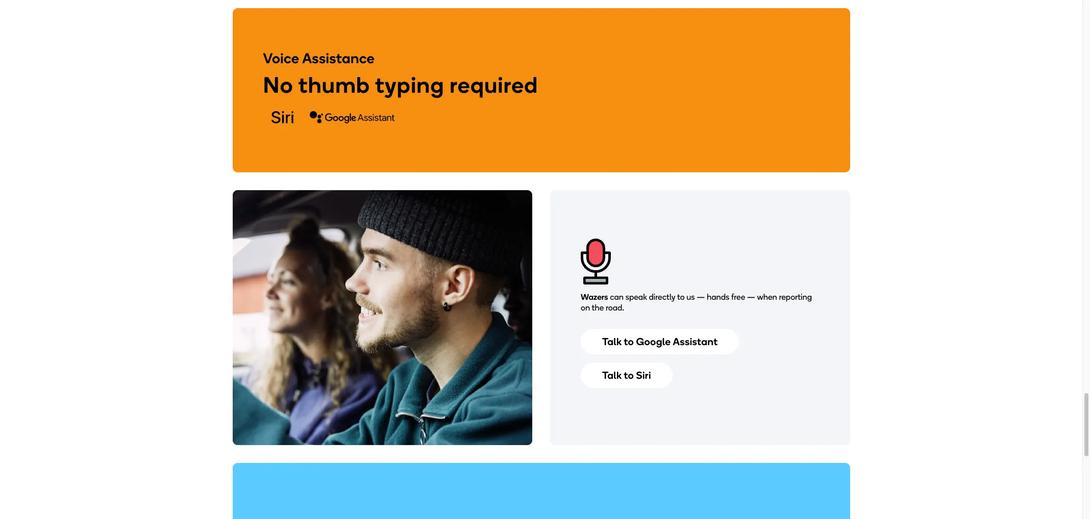 Task type: vqa. For each thing, say whether or not it's contained in the screenshot.
live
no



Task type: locate. For each thing, give the bounding box(es) containing it.
us
[[687, 293, 695, 302]]

talk left siri
[[602, 370, 622, 382]]

talk for talk to google assistant
[[602, 336, 622, 348]]

talk down road.
[[602, 336, 622, 348]]

to inside talk to siri link
[[624, 370, 634, 382]]

1 vertical spatial to
[[624, 336, 634, 348]]

talk
[[602, 336, 622, 348], [602, 370, 622, 382]]

0 horizontal spatial —
[[697, 293, 705, 302]]

speak
[[626, 293, 647, 302]]

1 horizontal spatial —
[[747, 293, 756, 302]]

2 talk from the top
[[602, 370, 622, 382]]

to left google
[[624, 336, 634, 348]]

to inside can speak directly to us — hands free — when reporting on the road.
[[677, 293, 685, 302]]

voice
[[263, 49, 299, 67]]

talk to google assistant
[[602, 336, 718, 348]]

siri
[[636, 370, 651, 382]]

1 vertical spatial talk
[[602, 370, 622, 382]]

to inside talk to google assistant link
[[624, 336, 634, 348]]

assistance
[[302, 49, 375, 67]]

required
[[450, 71, 538, 99]]

voice assistance no thumb typing required
[[263, 49, 538, 99]]

0 vertical spatial talk
[[602, 336, 622, 348]]

0 vertical spatial to
[[677, 293, 685, 302]]

— right us
[[697, 293, 705, 302]]

to for google
[[624, 336, 634, 348]]

to left us
[[677, 293, 685, 302]]

road.
[[606, 303, 624, 313]]

free
[[732, 293, 746, 302]]

—
[[697, 293, 705, 302], [747, 293, 756, 302]]

the
[[592, 303, 604, 313]]

2 vertical spatial to
[[624, 370, 634, 382]]

1 talk from the top
[[602, 336, 622, 348]]

assistant
[[673, 336, 718, 348]]

to left siri
[[624, 370, 634, 382]]

thumb
[[299, 71, 370, 99]]

— right free
[[747, 293, 756, 302]]

to
[[677, 293, 685, 302], [624, 336, 634, 348], [624, 370, 634, 382]]

google
[[636, 336, 671, 348]]



Task type: describe. For each thing, give the bounding box(es) containing it.
to for siri
[[624, 370, 634, 382]]

directly
[[649, 293, 676, 302]]

can
[[610, 293, 624, 302]]

2 — from the left
[[747, 293, 756, 302]]

1 — from the left
[[697, 293, 705, 302]]

on
[[581, 303, 590, 313]]

wazers
[[581, 293, 608, 302]]

when
[[757, 293, 777, 302]]

talk to siri link
[[581, 363, 673, 388]]

talk to siri
[[602, 370, 651, 382]]

talk to google assistant link
[[581, 329, 739, 355]]

reporting
[[779, 293, 812, 302]]

can speak directly to us — hands free — when reporting on the road.
[[581, 293, 812, 313]]

no
[[263, 71, 294, 99]]

talk for talk to siri
[[602, 370, 622, 382]]

hands
[[707, 293, 730, 302]]

typing
[[375, 71, 445, 99]]



